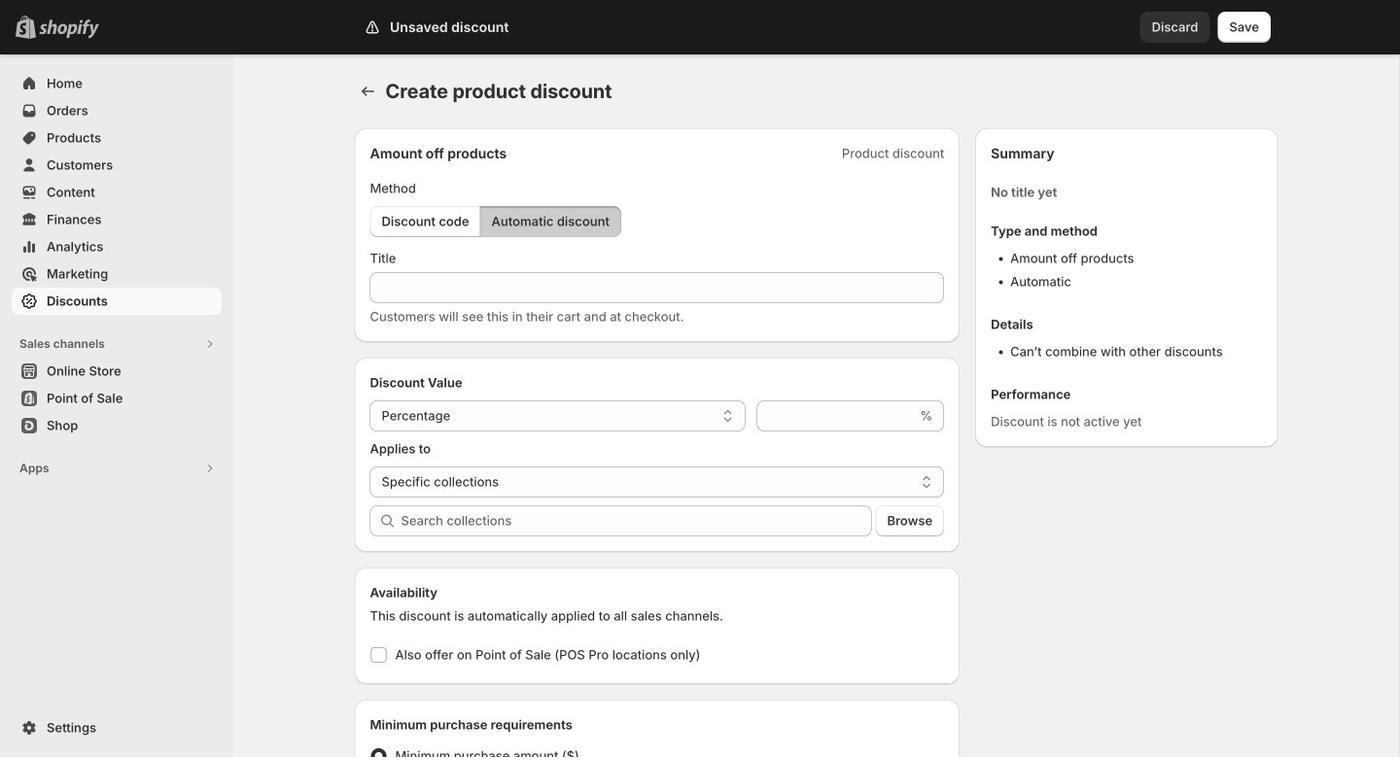Task type: locate. For each thing, give the bounding box(es) containing it.
None text field
[[757, 401, 916, 432]]

None text field
[[370, 272, 945, 303]]



Task type: describe. For each thing, give the bounding box(es) containing it.
shopify image
[[39, 19, 99, 39]]

Search collections text field
[[401, 506, 872, 537]]



